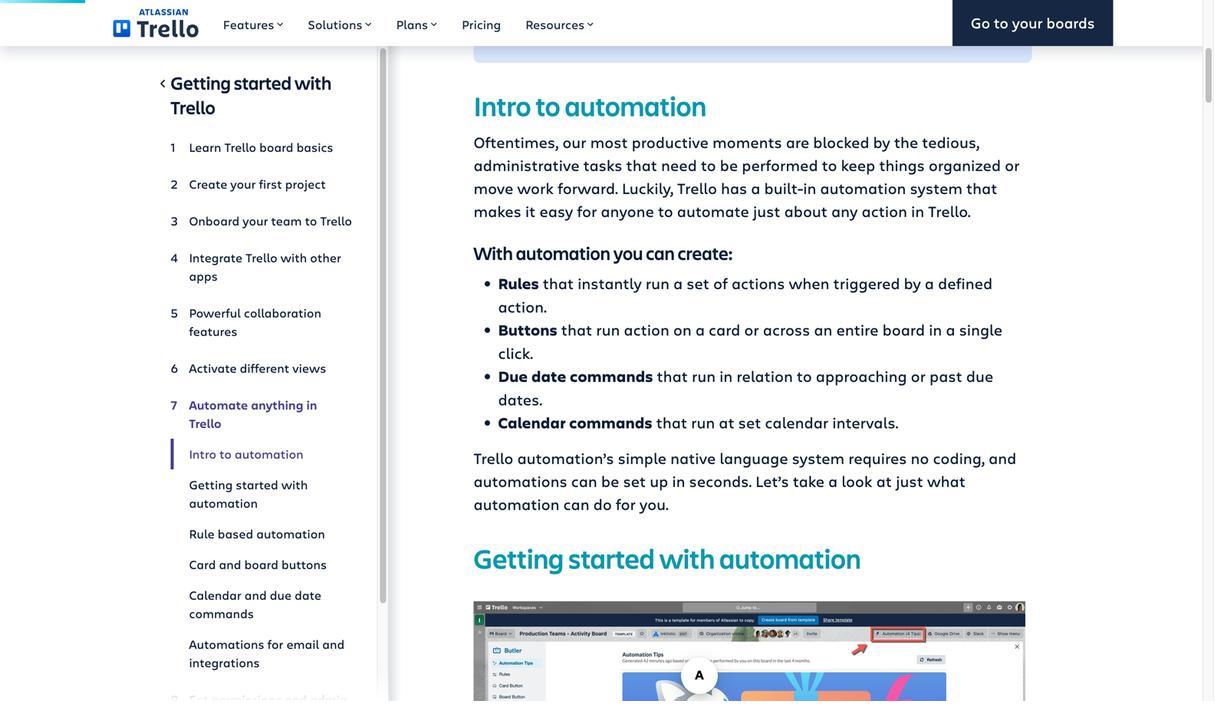 Task type: describe. For each thing, give the bounding box(es) containing it.
of
[[713, 273, 728, 293]]

intro for intro to automation
[[189, 446, 216, 462]]

keep
[[841, 155, 875, 175]]

relation
[[737, 366, 793, 386]]

set inside "that instantly run a set of actions when triggered by a defined action."
[[687, 273, 709, 293]]

triggered
[[833, 273, 900, 293]]

to down blocked
[[822, 155, 837, 175]]

automation's
[[517, 448, 614, 468]]

by inside "that instantly run a set of actions when triggered by a defined action."
[[904, 273, 921, 293]]

email inside "link"
[[286, 636, 319, 652]]

run inside that run in relation to approaching or past due dates.
[[692, 366, 716, 386]]

entire
[[836, 319, 879, 340]]

first
[[259, 176, 282, 192]]

calendar commands that run at set calendar intervals.
[[498, 412, 899, 433]]

that up luckily,
[[626, 155, 657, 175]]

you.
[[640, 494, 669, 514]]

buttons
[[282, 556, 327, 573]]

collaboration
[[244, 305, 321, 321]]

blocked
[[813, 132, 869, 152]]

team
[[271, 212, 302, 229]]

features button
[[211, 0, 296, 46]]

an image showing the automation screen on a trello board image
[[474, 601, 1026, 701]]

with automation you can create:
[[474, 241, 733, 265]]

no
[[911, 448, 929, 468]]

anyone
[[601, 201, 654, 221]]

go to your boards
[[971, 13, 1095, 33]]

board inside 'that run action on a card or across an entire board in a single click.'
[[883, 319, 925, 340]]

in inside 'that run action on a card or across an entire board in a single click.'
[[929, 319, 942, 340]]

powerful
[[189, 305, 241, 321]]

actions
[[732, 273, 785, 293]]

integrate trello with other apps link
[[171, 242, 352, 291]]

native
[[670, 448, 716, 468]]

activate different views
[[189, 360, 326, 376]]

rules
[[498, 273, 539, 294]]

intro to automation oftentimes, our most productive moments are blocked by the tedious, administrative tasks that need to be performed to keep things organized or move work forward. luckily, trello has a built-in automation system that makes it easy for anyone to automate just about any action in trello.
[[474, 87, 1020, 221]]

onboard your team to trello
[[189, 212, 352, 229]]

integrate trello with other apps
[[189, 249, 341, 284]]

it
[[525, 201, 536, 221]]

calendar for calendar and due date commands
[[189, 587, 241, 603]]

single
[[959, 319, 1003, 340]]

tasks
[[583, 155, 622, 175]]

run inside 'that run action on a card or across an entire board in a single click.'
[[596, 319, 620, 340]]

that run in relation to approaching or past due dates.
[[498, 366, 994, 410]]

oftentimes,
[[474, 132, 559, 152]]

any
[[831, 201, 858, 221]]

project
[[285, 176, 326, 192]]

0 vertical spatial getting started with automation
[[189, 476, 308, 511]]

to up "oftentimes,"
[[536, 87, 560, 124]]

on
[[673, 319, 692, 340]]

based
[[218, 525, 253, 542]]

our
[[562, 132, 586, 152]]

trello.
[[928, 201, 971, 221]]

automate anything in trello
[[189, 397, 317, 431]]

in inside trello automation's simple native language system requires no coding, and automations can be set up in seconds. let's take a look at just what automation can do for you.
[[672, 471, 685, 491]]

with for getting started with automation link
[[281, 476, 308, 493]]

board for buttons
[[244, 556, 278, 573]]

run inside "that instantly run a set of actions when triggered by a defined action."
[[646, 273, 670, 293]]

getting started with automation link
[[171, 469, 352, 519]]

work
[[517, 178, 554, 198]]

getting for getting started with trello link
[[171, 71, 231, 95]]

set inside trello automation's simple native language system requires no coding, and automations can be set up in seconds. let's take a look at just what automation can do for you.
[[623, 471, 646, 491]]

go to your boards link
[[953, 0, 1113, 46]]

in left trello.
[[911, 201, 924, 221]]

date inside "calendar and due date commands"
[[295, 587, 321, 603]]

started for getting started with automation link
[[236, 476, 278, 493]]

about
[[784, 201, 828, 221]]

run inside calendar commands that run at set calendar intervals.
[[691, 412, 715, 433]]

due inside "calendar and due date commands"
[[270, 587, 292, 603]]

language
[[720, 448, 788, 468]]

across
[[763, 319, 810, 340]]

activate different views link
[[171, 353, 352, 384]]

the
[[894, 132, 918, 152]]

buttons
[[498, 319, 557, 340]]

need
[[661, 155, 697, 175]]

a down create:
[[673, 273, 683, 293]]

at inside trello automation's simple native language system requires no coding, and automations can be set up in seconds. let's take a look at just what automation can do for you.
[[876, 471, 892, 491]]

most
[[590, 132, 628, 152]]

pricing link
[[450, 0, 513, 46]]

0 vertical spatial email
[[891, 0, 932, 20]]

let's
[[756, 471, 789, 491]]

board for basics
[[259, 139, 293, 155]]

1 vertical spatial getting started with automation
[[474, 540, 861, 576]]

1 horizontal spatial integrations
[[769, 23, 857, 43]]

integrations inside "link"
[[189, 654, 260, 671]]

instantly
[[578, 273, 642, 293]]

card and board buttons link
[[171, 549, 352, 580]]

tedious,
[[922, 132, 980, 152]]

that inside "that instantly run a set of actions when triggered by a defined action."
[[543, 273, 574, 293]]

learn trello board basics
[[189, 139, 333, 155]]

be inside trello automation's simple native language system requires no coding, and automations can be set up in seconds. let's take a look at just what automation can do for you.
[[601, 471, 619, 491]]

for inside "link"
[[267, 636, 283, 652]]

that instantly run a set of actions when triggered by a defined action.
[[498, 273, 993, 317]]

forward.
[[558, 178, 618, 198]]

0 vertical spatial automations for email and integrations
[[769, 0, 963, 43]]

2 vertical spatial started
[[568, 540, 655, 576]]

2 vertical spatial getting
[[474, 540, 564, 576]]

card and board buttons
[[189, 556, 327, 573]]

card
[[709, 319, 740, 340]]

rule based automation
[[189, 525, 325, 542]]

intro for intro to automation oftentimes, our most productive moments are blocked by the tedious, administrative tasks that need to be performed to keep things organized or move work forward. luckily, trello has a built-in automation system that makes it easy for anyone to automate just about any action in trello.
[[474, 87, 531, 124]]

commands inside "calendar and due date commands"
[[189, 605, 254, 622]]

up
[[650, 471, 668, 491]]

go
[[971, 13, 990, 33]]

create your first project
[[189, 176, 326, 192]]

rule
[[189, 525, 215, 542]]

trello up other
[[320, 212, 352, 229]]

create:
[[678, 241, 733, 265]]

that inside calendar commands that run at set calendar intervals.
[[656, 412, 687, 433]]

pricing
[[462, 16, 501, 33]]

calendar and due date commands link
[[171, 580, 352, 629]]

be inside intro to automation oftentimes, our most productive moments are blocked by the tedious, administrative tasks that need to be performed to keep things organized or move work forward. luckily, trello has a built-in automation system that makes it easy for anyone to automate just about any action in trello.
[[720, 155, 738, 175]]

that inside 'that run action on a card or across an entire board in a single click.'
[[561, 319, 592, 340]]

2 vertical spatial can
[[563, 494, 590, 514]]

and inside trello automation's simple native language system requires no coding, and automations can be set up in seconds. let's take a look at just what automation can do for you.
[[989, 448, 1017, 468]]

a inside trello automation's simple native language system requires no coding, and automations can be set up in seconds. let's take a look at just what automation can do for you.
[[828, 471, 838, 491]]

learn trello board basics link
[[171, 132, 352, 163]]

automate
[[677, 201, 749, 221]]

with down you.
[[659, 540, 715, 576]]



Task type: vqa. For each thing, say whether or not it's contained in the screenshot.
days.
no



Task type: locate. For each thing, give the bounding box(es) containing it.
coding,
[[933, 448, 985, 468]]

1 vertical spatial be
[[601, 471, 619, 491]]

and inside "link"
[[322, 636, 345, 652]]

1 horizontal spatial system
[[910, 178, 963, 198]]

just inside intro to automation oftentimes, our most productive moments are blocked by the tedious, administrative tasks that need to be performed to keep things organized or move work forward. luckily, trello has a built-in automation system that makes it easy for anyone to automate just about any action in trello.
[[753, 201, 781, 221]]

for inside intro to automation oftentimes, our most productive moments are blocked by the tedious, administrative tasks that need to be performed to keep things organized or move work forward. luckily, trello has a built-in automation system that makes it easy for anyone to automate just about any action in trello.
[[577, 201, 597, 221]]

to right go
[[994, 13, 1009, 33]]

1 vertical spatial by
[[904, 273, 921, 293]]

0 vertical spatial set
[[687, 273, 709, 293]]

just down built-
[[753, 201, 781, 221]]

getting started with trello link
[[171, 71, 352, 126]]

page progress progress bar
[[0, 0, 85, 3]]

trello inside automate anything in trello
[[189, 415, 221, 431]]

or inside 'that run action on a card or across an entire board in a single click.'
[[744, 319, 759, 340]]

2 vertical spatial set
[[623, 471, 646, 491]]

in right 'up'
[[672, 471, 685, 491]]

basics
[[297, 139, 333, 155]]

0 horizontal spatial email
[[286, 636, 319, 652]]

0 vertical spatial integrations
[[769, 23, 857, 43]]

0 vertical spatial calendar
[[498, 412, 566, 433]]

be up has
[[720, 155, 738, 175]]

1 vertical spatial automations
[[189, 636, 264, 652]]

email down calendar and due date commands "link"
[[286, 636, 319, 652]]

system inside intro to automation oftentimes, our most productive moments are blocked by the tedious, administrative tasks that need to be performed to keep things organized or move work forward. luckily, trello has a built-in automation system that makes it easy for anyone to automate just about any action in trello.
[[910, 178, 963, 198]]

create
[[189, 176, 227, 192]]

automation inside trello automation's simple native language system requires no coding, and automations can be set up in seconds. let's take a look at just what automation can do for you.
[[474, 494, 560, 514]]

to inside that run in relation to approaching or past due dates.
[[797, 366, 812, 386]]

resources
[[526, 16, 585, 33]]

1 horizontal spatial date
[[531, 366, 566, 387]]

1 horizontal spatial automations for email and integrations
[[769, 0, 963, 43]]

0 vertical spatial be
[[720, 155, 738, 175]]

calendar inside "calendar and due date commands"
[[189, 587, 241, 603]]

that inside that run in relation to approaching or past due dates.
[[657, 366, 688, 386]]

board right entire
[[883, 319, 925, 340]]

with for integrate trello with other apps link
[[281, 249, 307, 266]]

to right need
[[701, 155, 716, 175]]

0 vertical spatial can
[[646, 241, 675, 265]]

powerful collaboration features link
[[171, 298, 352, 347]]

your left boards
[[1012, 13, 1043, 33]]

requires
[[849, 448, 907, 468]]

0 vertical spatial getting
[[171, 71, 231, 95]]

started down intro to automation link
[[236, 476, 278, 493]]

0 vertical spatial at
[[719, 412, 735, 433]]

anything
[[251, 397, 303, 413]]

0 horizontal spatial by
[[873, 132, 890, 152]]

due right past
[[966, 366, 994, 386]]

0 vertical spatial automations
[[769, 0, 863, 20]]

board down rule based automation link
[[244, 556, 278, 573]]

rule based automation link
[[171, 519, 352, 549]]

or for that run action on a card or across an entire board in a single click.
[[744, 319, 759, 340]]

1 vertical spatial email
[[286, 636, 319, 652]]

by inside intro to automation oftentimes, our most productive moments are blocked by the tedious, administrative tasks that need to be performed to keep things organized or move work forward. luckily, trello has a built-in automation system that makes it easy for anyone to automate just about any action in trello.
[[873, 132, 890, 152]]

defined
[[938, 273, 993, 293]]

1 vertical spatial can
[[571, 471, 597, 491]]

run up calendar commands that run at set calendar intervals.
[[692, 366, 716, 386]]

trello up learn
[[171, 95, 215, 119]]

trello inside intro to automation oftentimes, our most productive moments are blocked by the tedious, administrative tasks that need to be performed to keep things organized or move work forward. luckily, trello has a built-in automation system that makes it easy for anyone to automate just about any action in trello.
[[677, 178, 717, 198]]

at inside calendar commands that run at set calendar intervals.
[[719, 412, 735, 433]]

that up native
[[656, 412, 687, 433]]

an
[[814, 319, 833, 340]]

your left first at the left
[[230, 176, 256, 192]]

1 vertical spatial your
[[230, 176, 256, 192]]

trello automation's simple native language system requires no coding, and automations can be set up in seconds. let's take a look at just what automation can do for you.
[[474, 448, 1017, 514]]

1 horizontal spatial automations
[[769, 0, 863, 20]]

calendar for calendar commands that run at set calendar intervals.
[[498, 412, 566, 433]]

just down no
[[896, 471, 923, 491]]

set
[[687, 273, 709, 293], [738, 412, 761, 433], [623, 471, 646, 491]]

with inside the "getting started with trello"
[[295, 71, 332, 95]]

that down organized at the right of page
[[967, 178, 997, 198]]

trello down onboard your team to trello link
[[246, 249, 277, 266]]

email left go
[[891, 0, 932, 20]]

due
[[498, 366, 528, 387]]

learn
[[189, 139, 221, 155]]

intro down automate
[[189, 446, 216, 462]]

started for getting started with trello link
[[234, 71, 291, 95]]

or left past
[[911, 366, 926, 386]]

0 vertical spatial due
[[966, 366, 994, 386]]

1 horizontal spatial at
[[876, 471, 892, 491]]

1 horizontal spatial email
[[891, 0, 932, 20]]

0 horizontal spatial calendar
[[189, 587, 241, 603]]

1 vertical spatial action
[[624, 319, 670, 340]]

atlassian trello image
[[113, 9, 199, 37]]

0 vertical spatial board
[[259, 139, 293, 155]]

1 horizontal spatial due
[[966, 366, 994, 386]]

run down instantly at top
[[596, 319, 620, 340]]

or right organized at the right of page
[[1005, 155, 1020, 175]]

board inside card and board buttons link
[[244, 556, 278, 573]]

trello inside trello automation's simple native language system requires no coding, and automations can be set up in seconds. let's take a look at just what automation can do for you.
[[474, 448, 513, 468]]

system up trello.
[[910, 178, 963, 198]]

with for getting started with trello link
[[295, 71, 332, 95]]

at down that run in relation to approaching or past due dates.
[[719, 412, 735, 433]]

getting for getting started with automation link
[[189, 476, 233, 493]]

to down luckily,
[[658, 201, 673, 221]]

getting inside getting started with automation
[[189, 476, 233, 493]]

automations for email and integrations inside "link"
[[189, 636, 345, 671]]

look
[[842, 471, 873, 491]]

your for onboard your team to trello
[[243, 212, 268, 229]]

resources button
[[513, 0, 606, 46]]

intro
[[474, 87, 531, 124], [189, 446, 216, 462]]

0 vertical spatial date
[[531, 366, 566, 387]]

productive
[[632, 132, 709, 152]]

getting started with automation down you.
[[474, 540, 861, 576]]

1 horizontal spatial action
[[862, 201, 907, 221]]

calendar down dates. at the left of the page
[[498, 412, 566, 433]]

1 vertical spatial automations for email and integrations
[[189, 636, 345, 671]]

commands
[[570, 366, 653, 387], [569, 412, 652, 433], [189, 605, 254, 622]]

powerful collaboration features
[[189, 305, 321, 339]]

2 vertical spatial or
[[911, 366, 926, 386]]

to
[[994, 13, 1009, 33], [536, 87, 560, 124], [701, 155, 716, 175], [822, 155, 837, 175], [658, 201, 673, 221], [305, 212, 317, 229], [797, 366, 812, 386], [219, 446, 232, 462]]

when
[[789, 273, 830, 293]]

1 vertical spatial started
[[236, 476, 278, 493]]

or right card
[[744, 319, 759, 340]]

0 vertical spatial your
[[1012, 13, 1043, 33]]

what
[[927, 471, 966, 491]]

with inside getting started with automation
[[281, 476, 308, 493]]

plans
[[396, 16, 428, 33]]

by right triggered
[[904, 273, 921, 293]]

set down that run in relation to approaching or past due dates.
[[738, 412, 761, 433]]

board inside the "learn trello board basics" link
[[259, 139, 293, 155]]

run up native
[[691, 412, 715, 433]]

in up the about
[[803, 178, 816, 198]]

with down solutions
[[295, 71, 332, 95]]

2 vertical spatial commands
[[189, 605, 254, 622]]

1 horizontal spatial intro
[[474, 87, 531, 124]]

that right rules
[[543, 273, 574, 293]]

for inside trello automation's simple native language system requires no coding, and automations can be set up in seconds. let's take a look at just what automation can do for you.
[[616, 494, 636, 514]]

dates.
[[498, 389, 542, 410]]

due date commands
[[498, 366, 653, 387]]

plans button
[[384, 0, 450, 46]]

0 horizontal spatial just
[[753, 201, 781, 221]]

that up due date commands
[[561, 319, 592, 340]]

run right instantly at top
[[646, 273, 670, 293]]

in inside automate anything in trello
[[306, 397, 317, 413]]

built-
[[764, 178, 803, 198]]

automations inside "link"
[[189, 636, 264, 652]]

1 horizontal spatial or
[[911, 366, 926, 386]]

activate
[[189, 360, 237, 376]]

in right anything
[[306, 397, 317, 413]]

automations for email and integrations link
[[171, 629, 352, 678]]

1 horizontal spatial by
[[904, 273, 921, 293]]

1 vertical spatial commands
[[569, 412, 652, 433]]

automation
[[565, 87, 707, 124], [820, 178, 906, 198], [516, 241, 610, 265], [235, 446, 303, 462], [474, 494, 560, 514], [189, 495, 258, 511], [256, 525, 325, 542], [719, 540, 861, 576]]

started down do
[[568, 540, 655, 576]]

with down intro to automation link
[[281, 476, 308, 493]]

commands inside calendar commands that run at set calendar intervals.
[[569, 412, 652, 433]]

set inside calendar commands that run at set calendar intervals.
[[738, 412, 761, 433]]

1 horizontal spatial set
[[687, 273, 709, 293]]

0 horizontal spatial getting started with automation
[[189, 476, 308, 511]]

board up first at the left
[[259, 139, 293, 155]]

action inside intro to automation oftentimes, our most productive moments are blocked by the tedious, administrative tasks that need to be performed to keep things organized or move work forward. luckily, trello has a built-in automation system that makes it easy for anyone to automate just about any action in trello.
[[862, 201, 907, 221]]

action left 'on'
[[624, 319, 670, 340]]

0 horizontal spatial set
[[623, 471, 646, 491]]

a left look
[[828, 471, 838, 491]]

can right the you
[[646, 241, 675, 265]]

a right has
[[751, 178, 761, 198]]

1 vertical spatial intro
[[189, 446, 216, 462]]

boards
[[1047, 13, 1095, 33]]

your
[[1012, 13, 1043, 33], [230, 176, 256, 192], [243, 212, 268, 229]]

move
[[474, 178, 513, 198]]

can up do
[[571, 471, 597, 491]]

getting started with automation down intro to automation
[[189, 476, 308, 511]]

calendar and due date commands
[[189, 587, 321, 622]]

0 vertical spatial started
[[234, 71, 291, 95]]

started inside getting started with automation
[[236, 476, 278, 493]]

a left defined
[[925, 273, 934, 293]]

0 horizontal spatial intro
[[189, 446, 216, 462]]

simple
[[618, 448, 667, 468]]

seconds.
[[689, 471, 752, 491]]

1 vertical spatial system
[[792, 448, 845, 468]]

a left single
[[946, 319, 955, 340]]

to right team
[[305, 212, 317, 229]]

2 horizontal spatial set
[[738, 412, 761, 433]]

getting inside the "getting started with trello"
[[171, 71, 231, 95]]

or inside that run in relation to approaching or past due dates.
[[911, 366, 926, 386]]

your left team
[[243, 212, 268, 229]]

calendar inside calendar commands that run at set calendar intervals.
[[498, 412, 566, 433]]

with left other
[[281, 249, 307, 266]]

or for that run in relation to approaching or past due dates.
[[911, 366, 926, 386]]

due down card and board buttons link
[[270, 587, 292, 603]]

or inside intro to automation oftentimes, our most productive moments are blocked by the tedious, administrative tasks that need to be performed to keep things organized or move work forward. luckily, trello has a built-in automation system that makes it easy for anyone to automate just about any action in trello.
[[1005, 155, 1020, 175]]

easy
[[539, 201, 573, 221]]

1 horizontal spatial getting started with automation
[[474, 540, 861, 576]]

0 horizontal spatial integrations
[[189, 654, 260, 671]]

1 vertical spatial board
[[883, 319, 925, 340]]

can left do
[[563, 494, 590, 514]]

date down buttons
[[295, 587, 321, 603]]

0 horizontal spatial or
[[744, 319, 759, 340]]

by left the
[[873, 132, 890, 152]]

getting started with trello
[[171, 71, 332, 119]]

to right relation
[[797, 366, 812, 386]]

at
[[719, 412, 735, 433], [876, 471, 892, 491]]

luckily,
[[622, 178, 673, 198]]

started inside the "getting started with trello"
[[234, 71, 291, 95]]

system inside trello automation's simple native language system requires no coding, and automations can be set up in seconds. let's take a look at just what automation can do for you.
[[792, 448, 845, 468]]

1 vertical spatial just
[[896, 471, 923, 491]]

set down simple
[[623, 471, 646, 491]]

set left of
[[687, 273, 709, 293]]

date right due
[[531, 366, 566, 387]]

administrative
[[474, 155, 580, 175]]

0 horizontal spatial action
[[624, 319, 670, 340]]

to down automate anything in trello at left bottom
[[219, 446, 232, 462]]

0 horizontal spatial at
[[719, 412, 735, 433]]

0 horizontal spatial system
[[792, 448, 845, 468]]

organized
[[929, 155, 1001, 175]]

things
[[879, 155, 925, 175]]

in left single
[[929, 319, 942, 340]]

trello up automate
[[677, 178, 717, 198]]

due inside that run in relation to approaching or past due dates.
[[966, 366, 994, 386]]

calendar down 'card'
[[189, 587, 241, 603]]

trello
[[171, 95, 215, 119], [224, 139, 256, 155], [677, 178, 717, 198], [320, 212, 352, 229], [246, 249, 277, 266], [189, 415, 221, 431], [474, 448, 513, 468]]

system up take at right bottom
[[792, 448, 845, 468]]

0 horizontal spatial due
[[270, 587, 292, 603]]

past
[[930, 366, 962, 386]]

getting
[[171, 71, 231, 95], [189, 476, 233, 493], [474, 540, 564, 576]]

at down requires
[[876, 471, 892, 491]]

trello up automations
[[474, 448, 513, 468]]

do
[[593, 494, 612, 514]]

by
[[873, 132, 890, 152], [904, 273, 921, 293]]

1 vertical spatial calendar
[[189, 587, 241, 603]]

makes
[[474, 201, 521, 221]]

1 vertical spatial integrations
[[189, 654, 260, 671]]

automations for email and integrations
[[769, 0, 963, 43], [189, 636, 345, 671]]

0 vertical spatial just
[[753, 201, 781, 221]]

intro inside intro to automation oftentimes, our most productive moments are blocked by the tedious, administrative tasks that need to be performed to keep things organized or move work forward. luckily, trello has a built-in automation system that makes it easy for anyone to automate just about any action in trello.
[[474, 87, 531, 124]]

0 horizontal spatial date
[[295, 587, 321, 603]]

with inside integrate trello with other apps
[[281, 249, 307, 266]]

1 horizontal spatial calendar
[[498, 412, 566, 433]]

action inside 'that run action on a card or across an entire board in a single click.'
[[624, 319, 670, 340]]

in inside that run in relation to approaching or past due dates.
[[720, 366, 733, 386]]

other
[[310, 249, 341, 266]]

started down features
[[234, 71, 291, 95]]

automate anything in trello link
[[171, 390, 352, 439]]

trello down automate
[[189, 415, 221, 431]]

1 vertical spatial or
[[744, 319, 759, 340]]

0 vertical spatial action
[[862, 201, 907, 221]]

and inside "calendar and due date commands"
[[245, 587, 267, 603]]

be up do
[[601, 471, 619, 491]]

trello inside the "getting started with trello"
[[171, 95, 215, 119]]

integrate
[[189, 249, 243, 266]]

moments
[[713, 132, 782, 152]]

board
[[259, 139, 293, 155], [883, 319, 925, 340], [244, 556, 278, 573]]

1 vertical spatial getting
[[189, 476, 233, 493]]

1 vertical spatial due
[[270, 587, 292, 603]]

for
[[867, 0, 887, 20], [577, 201, 597, 221], [616, 494, 636, 514], [267, 636, 283, 652]]

trello inside integrate trello with other apps
[[246, 249, 277, 266]]

action right any
[[862, 201, 907, 221]]

0 vertical spatial intro
[[474, 87, 531, 124]]

intro to automation
[[189, 446, 303, 462]]

just inside trello automation's simple native language system requires no coding, and automations can be set up in seconds. let's take a look at just what automation can do for you.
[[896, 471, 923, 491]]

0 vertical spatial or
[[1005, 155, 1020, 175]]

intervals.
[[832, 412, 899, 433]]

1 horizontal spatial be
[[720, 155, 738, 175]]

that down 'on'
[[657, 366, 688, 386]]

intro up "oftentimes,"
[[474, 87, 531, 124]]

your for create your first project
[[230, 176, 256, 192]]

1 vertical spatial at
[[876, 471, 892, 491]]

in left relation
[[720, 366, 733, 386]]

email
[[891, 0, 932, 20], [286, 636, 319, 652]]

1 vertical spatial date
[[295, 587, 321, 603]]

2 vertical spatial board
[[244, 556, 278, 573]]

features
[[189, 323, 237, 339]]

1 horizontal spatial just
[[896, 471, 923, 491]]

0 horizontal spatial automations for email and integrations
[[189, 636, 345, 671]]

2 vertical spatial your
[[243, 212, 268, 229]]

1 vertical spatial set
[[738, 412, 761, 433]]

2 horizontal spatial or
[[1005, 155, 1020, 175]]

a right 'on'
[[696, 319, 705, 340]]

due
[[966, 366, 994, 386], [270, 587, 292, 603]]

intro to automation link
[[171, 439, 352, 469]]

0 vertical spatial commands
[[570, 366, 653, 387]]

0 vertical spatial system
[[910, 178, 963, 198]]

automate
[[189, 397, 248, 413]]

0 horizontal spatial automations
[[189, 636, 264, 652]]

a inside intro to automation oftentimes, our most productive moments are blocked by the tedious, administrative tasks that need to be performed to keep things organized or move work forward. luckily, trello has a built-in automation system that makes it easy for anyone to automate just about any action in trello.
[[751, 178, 761, 198]]

features
[[223, 16, 274, 33]]

date
[[531, 366, 566, 387], [295, 587, 321, 603]]

trello right learn
[[224, 139, 256, 155]]

calendar
[[765, 412, 829, 433]]

apps
[[189, 268, 218, 284]]

0 horizontal spatial be
[[601, 471, 619, 491]]

card
[[189, 556, 216, 573]]

0 vertical spatial by
[[873, 132, 890, 152]]



